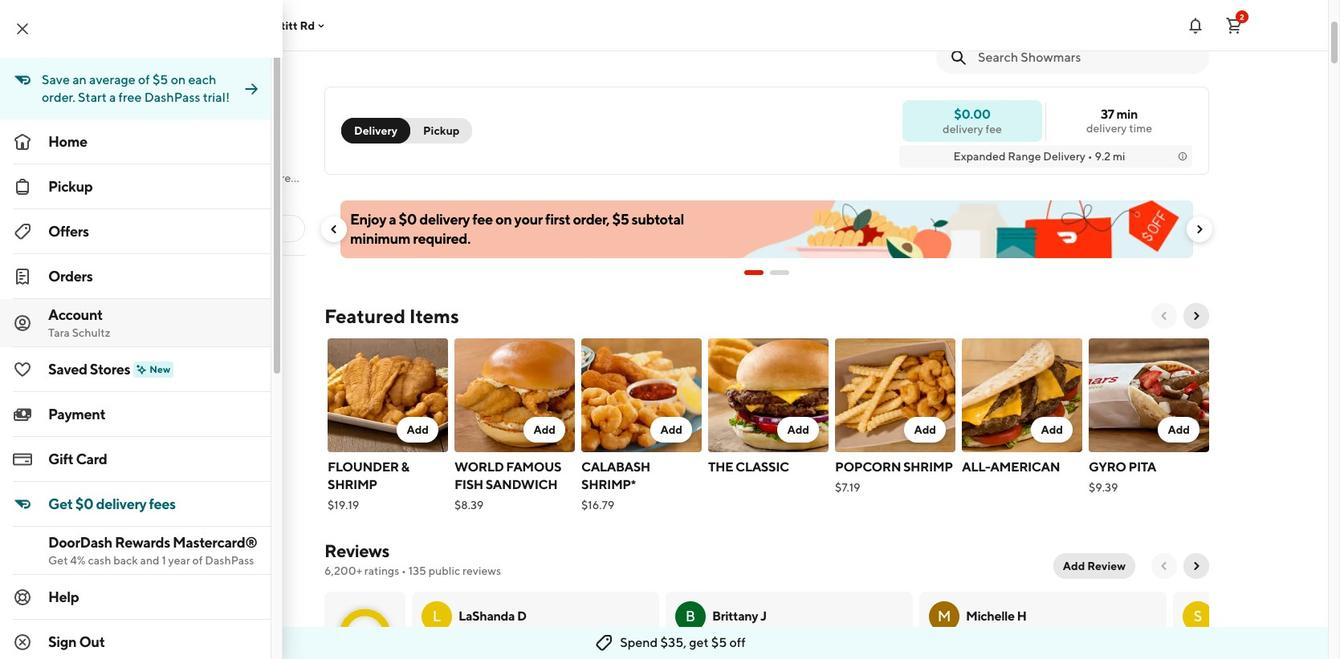 Task type: describe. For each thing, give the bounding box(es) containing it.
0 horizontal spatial 9.2
[[240, 149, 256, 162]]

soup
[[186, 351, 213, 364]]

add for world famous fish sandwich
[[533, 424, 556, 437]]

spend $35, get $5 off
[[620, 636, 746, 651]]

add button for world famous fish sandwich
[[524, 417, 565, 443]]

delivery inside $0.00 delivery fee
[[943, 122, 983, 135]]

world famous fish sandwich image
[[454, 339, 575, 453]]

gyro pita image
[[1089, 339, 1209, 453]]

0 vertical spatial burgers
[[154, 438, 194, 450]]

season of soup button
[[119, 343, 305, 372]]

h
[[1017, 609, 1027, 625]]

each
[[188, 72, 216, 88]]

card
[[76, 451, 107, 468]]

Item Search search field
[[978, 49, 1196, 67]]

all american image
[[962, 339, 1082, 453]]

on for $5
[[171, 72, 186, 88]]

1 horizontal spatial doordash
[[531, 640, 575, 652]]

account
[[48, 307, 103, 324]]

• for reviews
[[401, 565, 406, 578]]

soups
[[167, 380, 198, 393]]

store info
[[119, 100, 193, 118]]

$9.39
[[1089, 482, 1118, 495]]

2 button
[[1218, 9, 1250, 41]]

salads soups button
[[119, 372, 305, 401]]

home
[[48, 133, 87, 150]]

featured
[[324, 305, 405, 328]]

135
[[408, 565, 426, 578]]

a inside save an average of $5 on each order. start a free dashpass trial!
[[109, 90, 116, 105]]

free
[[118, 90, 142, 105]]

offers
[[48, 223, 89, 240]]

1 horizontal spatial mi
[[1113, 150, 1125, 163]]

add for the classic
[[787, 424, 809, 437]]

desserts button
[[119, 603, 305, 632]]

add inside button
[[1063, 560, 1085, 573]]

account tara schultz
[[48, 307, 110, 340]]

season
[[132, 351, 168, 364]]

desserts
[[132, 611, 176, 624]]

world famous fish sandwich $8.39
[[454, 460, 561, 512]]

spend
[[620, 636, 658, 651]]

brittany
[[712, 609, 758, 625]]

calabash
[[581, 460, 650, 475]]

of
[[171, 351, 184, 364]]

add for popcorn shrimp
[[914, 424, 936, 437]]

add review
[[1063, 560, 1126, 573]]

offers link
[[0, 210, 271, 255]]

michelle h
[[966, 609, 1027, 625]]

37
[[1101, 107, 1114, 122]]

j
[[760, 609, 767, 625]]

• doordash order
[[525, 640, 603, 652]]

1 vertical spatial next button of carousel image
[[1190, 310, 1203, 323]]

featured items
[[324, 305, 459, 328]]

save an average of $5 on each order. start a free dashpass trial! link
[[0, 58, 271, 120]]

required.
[[413, 230, 470, 247]]

get $0 delivery fees link
[[0, 483, 271, 527]]

public
[[429, 565, 460, 578]]

Pickup radio
[[401, 118, 472, 144]]

&
[[401, 460, 409, 475]]

trial!
[[203, 90, 230, 105]]

popcorn
[[835, 460, 901, 475]]

s
[[1194, 609, 1202, 625]]

l
[[433, 609, 441, 625]]

your
[[514, 211, 543, 228]]

pickup inside radio
[[423, 124, 460, 137]]

salads soups
[[132, 380, 198, 393]]

salads
[[132, 380, 165, 393]]

save
[[42, 72, 70, 88]]

add for flounder & shrimp
[[407, 424, 429, 437]]

popcorn shrimp image
[[835, 339, 955, 453]]

$8.39
[[454, 499, 484, 512]]

add for calabash shrimp*
[[660, 424, 682, 437]]

time
[[1129, 122, 1152, 135]]

add button for popcorn shrimp
[[904, 417, 946, 443]]

$0.00 delivery fee
[[943, 106, 1002, 135]]

gift card
[[48, 451, 107, 468]]

the classic image
[[708, 339, 829, 453]]

order
[[577, 640, 603, 652]]

sandwich
[[485, 478, 557, 493]]

add for gyro pita
[[1168, 424, 1190, 437]]

$35,
[[660, 636, 687, 651]]

get $0 delivery fees
[[48, 496, 176, 513]]

shrimp inside popcorn shrimp $7.19
[[903, 460, 953, 475]]

reviews link
[[324, 541, 389, 562]]

save an average of $5 on each order. start a free dashpass trial!
[[42, 72, 230, 105]]

shrimp inside flounder & shrimp $19.19
[[328, 478, 377, 493]]

reviews for reviews
[[132, 293, 174, 306]]

out
[[79, 634, 105, 651]]

add button for flounder & shrimp
[[397, 417, 438, 443]]

$19.19
[[328, 499, 359, 512]]

minimum
[[350, 230, 410, 247]]

add button for calabash shrimp*
[[651, 417, 692, 443]]

orders link
[[0, 255, 271, 299]]

b
[[686, 609, 695, 625]]

the
[[708, 460, 733, 475]]

lashanda
[[458, 609, 515, 625]]

1
[[162, 555, 166, 568]]

expanded range delivery • 9.2 mi
[[953, 150, 1125, 163]]

featured items heading
[[324, 303, 459, 329]]

430 stitt rd
[[250, 19, 315, 32]]

saved stores
[[48, 361, 130, 378]]

doordash rewards mastercard® get 4% cash back and 1 year of dashpass
[[48, 535, 257, 568]]

first
[[545, 211, 570, 228]]

items
[[409, 305, 459, 328]]

tara
[[48, 327, 70, 340]]

1 horizontal spatial •
[[525, 640, 529, 652]]

and
[[140, 555, 159, 568]]

classic
[[735, 460, 789, 475]]

add for all-american
[[1041, 424, 1063, 437]]

$16.79
[[581, 499, 614, 512]]

flounder
[[328, 460, 399, 475]]

rd
[[300, 19, 315, 32]]

1 vertical spatial $0
[[75, 496, 93, 513]]

2
[[1240, 12, 1244, 21]]

flounder & shrimp image
[[328, 339, 448, 453]]

next image
[[1190, 560, 1203, 573]]

select promotional banner element
[[744, 259, 789, 287]]

2 items, open order cart image
[[1224, 16, 1244, 35]]

mini meals
[[132, 553, 187, 566]]

1 get from the top
[[48, 496, 73, 513]]

0 horizontal spatial mi
[[258, 149, 271, 162]]

order,
[[573, 211, 610, 228]]

gyro
[[1089, 460, 1126, 475]]

order methods option group
[[341, 118, 472, 144]]



Task type: locate. For each thing, give the bounding box(es) containing it.
the classic
[[708, 460, 789, 475]]

37 min delivery time
[[1086, 107, 1152, 135]]

0 vertical spatial next button of carousel image
[[1193, 223, 1206, 236]]

0 vertical spatial •
[[1088, 150, 1092, 163]]

a
[[109, 90, 116, 105], [389, 211, 396, 228]]

d
[[517, 609, 526, 625]]

mi
[[258, 149, 271, 162], [1113, 150, 1125, 163]]

of up free
[[138, 72, 150, 88]]

expanded
[[953, 150, 1006, 163]]

doordash left order
[[531, 640, 575, 652]]

0 vertical spatial of
[[138, 72, 150, 88]]

m
[[937, 609, 951, 625]]

• down d
[[525, 640, 529, 652]]

• for expanded
[[1088, 150, 1092, 163]]

dashpass for mastercard®
[[205, 555, 254, 568]]

doordash inside doordash rewards mastercard® get 4% cash back and 1 year of dashpass
[[48, 535, 112, 552]]

0 vertical spatial $5
[[152, 72, 168, 88]]

on inside enjoy a $0 delivery fee on your first order, $5 subtotal minimum required.
[[495, 211, 512, 228]]

pickup right delivery radio
[[423, 124, 460, 137]]

on left the each
[[171, 72, 186, 88]]

delivery left time
[[1086, 122, 1127, 135]]

0 horizontal spatial •
[[401, 565, 406, 578]]

delivery up required.
[[419, 211, 470, 228]]

dashpass inside doordash rewards mastercard® get 4% cash back and 1 year of dashpass
[[205, 555, 254, 568]]

burgers up sandwiches
[[132, 495, 172, 508]]

fee inside $0.00 delivery fee
[[985, 122, 1002, 135]]

on left your
[[495, 211, 512, 228]]

430
[[250, 19, 272, 32]]

5 add button from the left
[[904, 417, 946, 443]]

1 vertical spatial •
[[401, 565, 406, 578]]

$0 down gift card
[[75, 496, 93, 513]]

next button of carousel image
[[1193, 223, 1206, 236], [1190, 310, 1203, 323]]

1 horizontal spatial on
[[495, 211, 512, 228]]

0 horizontal spatial a
[[109, 90, 116, 105]]

1 vertical spatial reviews
[[324, 541, 389, 562]]

1 vertical spatial dashpass
[[136, 127, 187, 140]]

1 vertical spatial delivery
[[1043, 150, 1085, 163]]

sandwiches button
[[119, 516, 305, 545]]

popcorn shrimp $7.19
[[835, 460, 953, 495]]

1 vertical spatial doordash
[[531, 640, 575, 652]]

1 horizontal spatial delivery
[[1043, 150, 1085, 163]]

rewards
[[115, 535, 170, 552]]

year
[[168, 555, 190, 568]]

get left 4%
[[48, 555, 68, 568]]

$7.19
[[835, 482, 860, 495]]

1 vertical spatial get
[[48, 555, 68, 568]]

of right year
[[192, 555, 203, 568]]

save an average of $5 on each order. start a free dashpass trial! status
[[0, 58, 242, 120]]

help link
[[0, 576, 271, 621]]

$0 up minimum
[[399, 211, 417, 228]]

1 horizontal spatial reviews
[[324, 541, 389, 562]]

reviews 6,200+ ratings • 135 public reviews
[[324, 541, 501, 578]]

1 horizontal spatial of
[[192, 555, 203, 568]]

0 vertical spatial dashpass
[[144, 90, 200, 105]]

430 stitt rd button
[[250, 19, 328, 32]]

3 add button from the left
[[651, 417, 692, 443]]

0 horizontal spatial delivery
[[354, 124, 397, 137]]

of inside save an average of $5 on each order. start a free dashpass trial!
[[138, 72, 150, 88]]

0 vertical spatial fee
[[985, 122, 1002, 135]]

$5 inside enjoy a $0 delivery fee on your first order, $5 subtotal minimum required.
[[612, 211, 629, 228]]

delivery down "$0.00"
[[943, 122, 983, 135]]

1 vertical spatial burgers
[[132, 495, 172, 508]]

pita burgers
[[132, 438, 194, 450]]

0 vertical spatial $0
[[399, 211, 417, 228]]

1 horizontal spatial 9.2
[[1095, 150, 1110, 163]]

0 vertical spatial doordash
[[48, 535, 112, 552]]

gift card link
[[0, 438, 271, 483]]

fee inside enjoy a $0 delivery fee on your first order, $5 subtotal minimum required.
[[472, 211, 493, 228]]

pita
[[132, 438, 152, 450]]

previous button of carousel image
[[1158, 310, 1171, 323]]

get inside doordash rewards mastercard® get 4% cash back and 1 year of dashpass
[[48, 555, 68, 568]]

a inside enjoy a $0 delivery fee on your first order, $5 subtotal minimum required.
[[389, 211, 396, 228]]

brittany j
[[712, 609, 767, 625]]

1 vertical spatial on
[[495, 211, 512, 228]]

$5 inside save an average of $5 on each order. start a free dashpass trial!
[[152, 72, 168, 88]]

fee left your
[[472, 211, 493, 228]]

min
[[1116, 107, 1138, 122]]

$5 left the off
[[711, 636, 727, 651]]

review
[[1087, 560, 1126, 573]]

delivery inside radio
[[354, 124, 397, 137]]

1 horizontal spatial $5
[[612, 211, 629, 228]]

2 add button from the left
[[524, 417, 565, 443]]

0 vertical spatial delivery
[[354, 124, 397, 137]]

reviews inside button
[[132, 293, 174, 306]]

delivery
[[1086, 122, 1127, 135], [943, 122, 983, 135], [419, 211, 470, 228], [96, 496, 146, 513]]

dashpass down store info
[[136, 127, 187, 140]]

• left 135
[[401, 565, 406, 578]]

schultz
[[72, 327, 110, 340]]

0 horizontal spatial doordash
[[48, 535, 112, 552]]

0 vertical spatial reviews
[[132, 293, 174, 306]]

reviews
[[462, 565, 501, 578]]

4 add button from the left
[[778, 417, 819, 443]]

7 add button from the left
[[1158, 417, 1200, 443]]

0 horizontal spatial on
[[171, 72, 186, 88]]

9.2
[[240, 149, 256, 162], [1095, 150, 1110, 163]]

enjoy
[[350, 211, 386, 228]]

of inside doordash rewards mastercard® get 4% cash back and 1 year of dashpass
[[192, 555, 203, 568]]

sign out
[[48, 634, 105, 651]]

season of soup
[[132, 351, 213, 364]]

0 horizontal spatial fee
[[472, 211, 493, 228]]

• inside reviews 6,200+ ratings • 135 public reviews
[[401, 565, 406, 578]]

delivery inside 37 min delivery time
[[1086, 122, 1127, 135]]

dashpass down mastercard®
[[205, 555, 254, 568]]

previous button of carousel image
[[328, 223, 340, 236]]

calabash shrimp* image
[[581, 339, 702, 453]]

1 horizontal spatial $0
[[399, 211, 417, 228]]

get down gift
[[48, 496, 73, 513]]

1 add button from the left
[[397, 417, 438, 443]]

pickup up the offers
[[48, 178, 93, 195]]

2 horizontal spatial •
[[1088, 150, 1092, 163]]

fee down "$0.00"
[[985, 122, 1002, 135]]

pickup link
[[0, 165, 271, 210]]

2/18/23
[[743, 640, 777, 652]]

doordash
[[48, 535, 112, 552], [531, 640, 575, 652]]

1 vertical spatial shrimp
[[328, 478, 377, 493]]

mini
[[132, 553, 154, 566]]

dashpass for average
[[144, 90, 200, 105]]

0 vertical spatial get
[[48, 496, 73, 513]]

calabash shrimp* $16.79
[[581, 460, 650, 512]]

previous image
[[1158, 560, 1171, 573]]

1 horizontal spatial shrimp
[[903, 460, 953, 475]]

average
[[89, 72, 136, 88]]

saved
[[48, 361, 87, 378]]

2 vertical spatial dashpass
[[205, 555, 254, 568]]

order.
[[42, 90, 75, 105]]

9.2 mi
[[240, 149, 271, 162]]

shrimp down flounder
[[328, 478, 377, 493]]

delivery
[[354, 124, 397, 137], [1043, 150, 1085, 163]]

1 vertical spatial pickup
[[48, 178, 93, 195]]

pita
[[1128, 460, 1156, 475]]

get
[[689, 636, 709, 651]]

6 add button from the left
[[1031, 417, 1073, 443]]

2 get from the top
[[48, 555, 68, 568]]

4.4
[[353, 626, 377, 644]]

burgers right 'pita'
[[154, 438, 194, 450]]

mastercard®
[[173, 535, 257, 552]]

gift
[[48, 451, 73, 468]]

showmars
[[119, 43, 239, 73]]

reviews up the 6,200+
[[324, 541, 389, 562]]

0 horizontal spatial $5
[[152, 72, 168, 88]]

$5
[[152, 72, 168, 88], [612, 211, 629, 228], [711, 636, 727, 651]]

sign
[[48, 634, 76, 651]]

0 vertical spatial shrimp
[[903, 460, 953, 475]]

a up minimum
[[389, 211, 396, 228]]

shrimp left all-
[[903, 460, 953, 475]]

1 vertical spatial a
[[389, 211, 396, 228]]

add button for all-american
[[1031, 417, 1073, 443]]

2 vertical spatial •
[[525, 640, 529, 652]]

close image
[[13, 19, 32, 39]]

reviews up season
[[132, 293, 174, 306]]

pita burgers button
[[119, 430, 305, 458]]

delivery left pickup radio
[[354, 124, 397, 137]]

$5 up store info
[[152, 72, 168, 88]]

payment
[[48, 406, 105, 423]]

meals
[[157, 553, 187, 566]]

delivery inside enjoy a $0 delivery fee on your first order, $5 subtotal minimum required.
[[419, 211, 470, 228]]

0 horizontal spatial $0
[[75, 496, 93, 513]]

expanded range delivery • 9.2 mi image
[[1176, 150, 1189, 163]]

fee
[[985, 122, 1002, 135], [472, 211, 493, 228]]

Delivery radio
[[341, 118, 410, 144]]

1 horizontal spatial a
[[389, 211, 396, 228]]

2 horizontal spatial $5
[[711, 636, 727, 651]]

0 vertical spatial a
[[109, 90, 116, 105]]

0 horizontal spatial of
[[138, 72, 150, 88]]

help
[[48, 589, 79, 606]]

notification bell image
[[1186, 16, 1205, 35]]

get
[[48, 496, 73, 513], [48, 555, 68, 568]]

1 horizontal spatial pickup
[[423, 124, 460, 137]]

add button for the classic
[[778, 417, 819, 443]]

dashpass inside save an average of $5 on each order. start a free dashpass trial!
[[144, 90, 200, 105]]

an
[[72, 72, 87, 88]]

0 horizontal spatial pickup
[[48, 178, 93, 195]]

$5 right order,
[[612, 211, 629, 228]]

add button for gyro pita
[[1158, 417, 1200, 443]]

0 horizontal spatial reviews
[[132, 293, 174, 306]]

ratings
[[364, 565, 399, 578]]

reviews for reviews 6,200+ ratings • 135 public reviews
[[324, 541, 389, 562]]

subtotal
[[632, 211, 684, 228]]

delivery right range
[[1043, 150, 1085, 163]]

2 vertical spatial $5
[[711, 636, 727, 651]]

famous
[[506, 460, 561, 475]]

on for fee
[[495, 211, 512, 228]]

1 horizontal spatial fee
[[985, 122, 1002, 135]]

• down 37 min delivery time
[[1088, 150, 1092, 163]]

sandwiches
[[132, 524, 193, 537]]

cash
[[88, 555, 111, 568]]

pickup
[[423, 124, 460, 137], [48, 178, 93, 195]]

payment link
[[0, 393, 271, 438]]

stores
[[90, 361, 130, 378]]

doordash up 4%
[[48, 535, 112, 552]]

6,200+
[[324, 565, 362, 578]]

info
[[162, 100, 193, 118]]

dashpass down the each
[[144, 90, 200, 105]]

new
[[150, 364, 170, 376]]

0 vertical spatial on
[[171, 72, 186, 88]]

reviews inside reviews 6,200+ ratings • 135 public reviews
[[324, 541, 389, 562]]

$0 inside enjoy a $0 delivery fee on your first order, $5 subtotal minimum required.
[[399, 211, 417, 228]]

1 vertical spatial of
[[192, 555, 203, 568]]

0 vertical spatial pickup
[[423, 124, 460, 137]]

0 horizontal spatial shrimp
[[328, 478, 377, 493]]

all-american
[[962, 460, 1060, 475]]

1 vertical spatial $5
[[612, 211, 629, 228]]

a left free
[[109, 90, 116, 105]]

fish
[[454, 478, 483, 493]]

delivery left fees
[[96, 496, 146, 513]]

1 vertical spatial fee
[[472, 211, 493, 228]]

flounder & shrimp $19.19
[[328, 460, 409, 512]]

on inside save an average of $5 on each order. start a free dashpass trial!
[[171, 72, 186, 88]]



Task type: vqa. For each thing, say whether or not it's contained in the screenshot.


